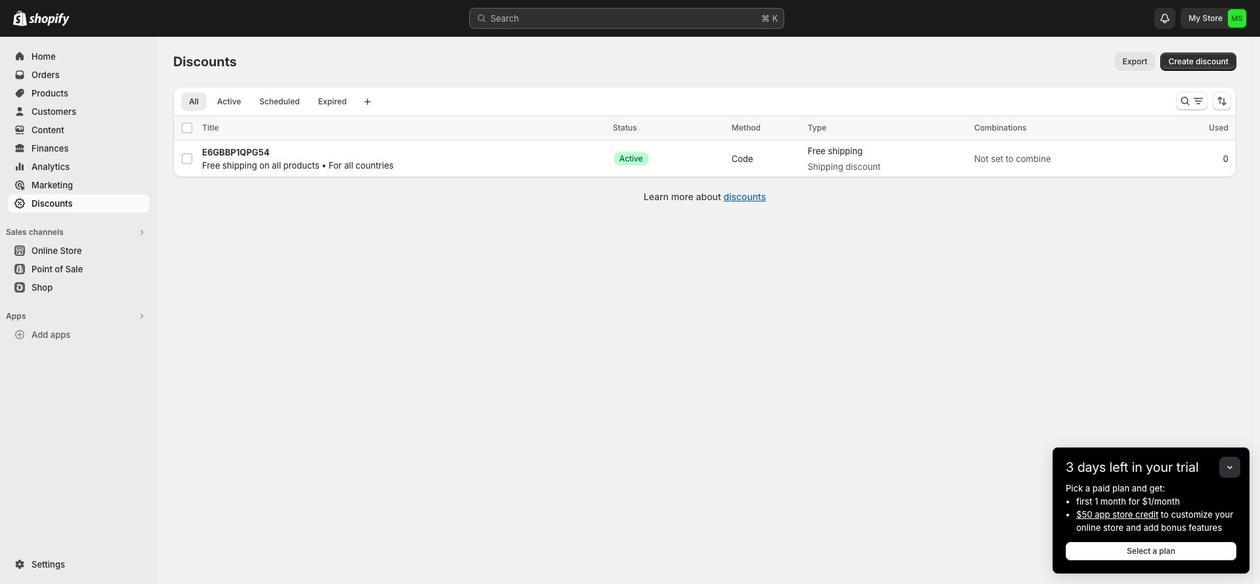 Task type: describe. For each thing, give the bounding box(es) containing it.
my store image
[[1228, 9, 1247, 28]]

shopify image
[[13, 11, 27, 26]]



Task type: vqa. For each thing, say whether or not it's contained in the screenshot.
Shopify image on the left of page
yes



Task type: locate. For each thing, give the bounding box(es) containing it.
shopify image
[[29, 13, 70, 26]]

tab list
[[179, 92, 357, 111]]



